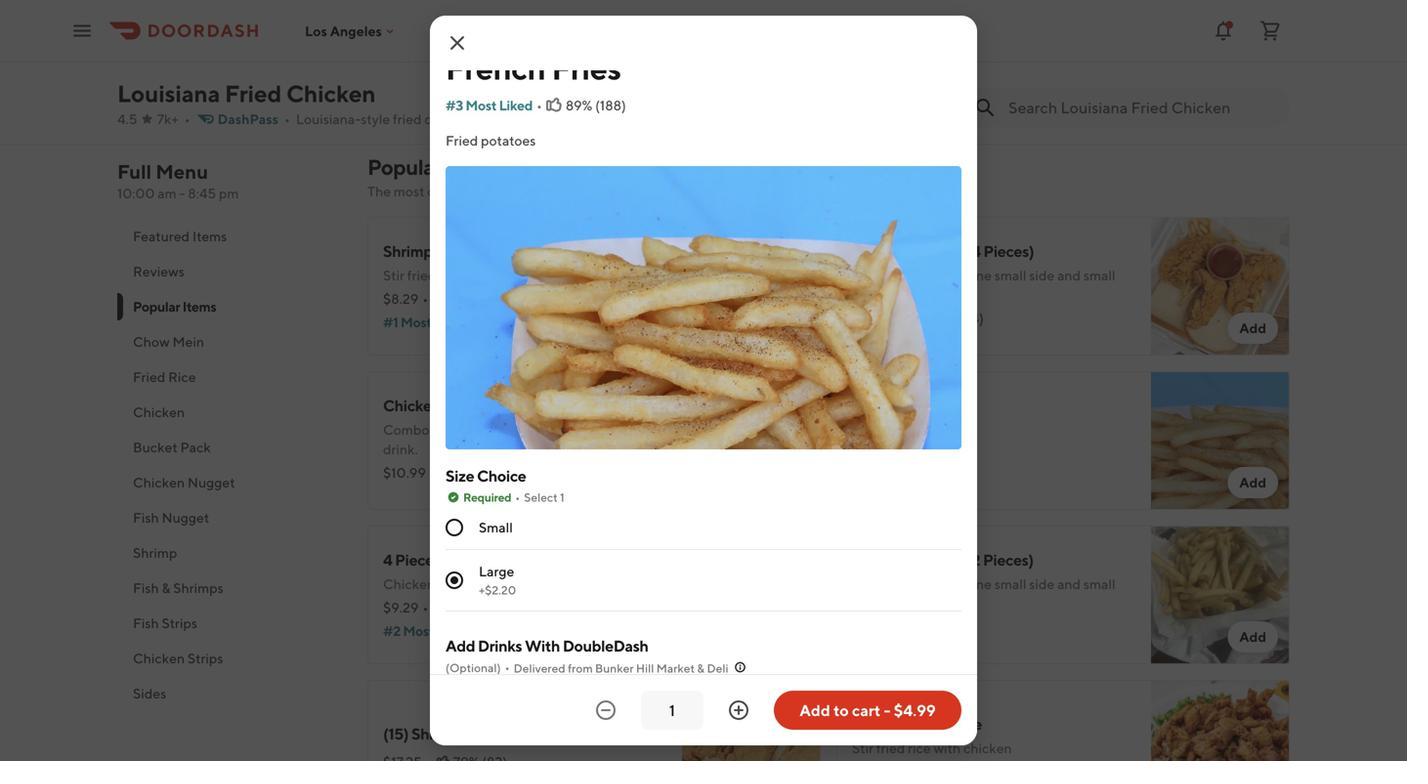 Task type: vqa. For each thing, say whether or not it's contained in the screenshot.
"Res"
no



Task type: locate. For each thing, give the bounding box(es) containing it.
most right #3
[[465, 97, 496, 113]]

#3
[[446, 97, 463, 113]]

89% (188) left mi
[[566, 97, 626, 113]]

• for dashpass •
[[284, 111, 290, 127]]

and for chicken combo (3 pieces)
[[588, 422, 612, 438]]

1 horizontal spatial chicken
[[963, 740, 1012, 756]]

french up #3 most liked
[[446, 50, 546, 86]]

french fries
[[1190, 81, 1261, 97]]

Current quantity is 1 number field
[[653, 700, 692, 721]]

chicken down fish strips
[[133, 650, 185, 666]]

0 vertical spatial chicken
[[424, 111, 473, 127]]

deli
[[707, 661, 728, 675]]

one down the (2
[[968, 576, 992, 592]]

(188) left mi
[[595, 97, 626, 113]]

pieces) right (3
[[514, 396, 565, 415]]

stir for shrimp
[[383, 267, 405, 283]]

0 horizontal spatial popular
[[133, 299, 180, 315]]

add for chicken combo (2 pieces)
[[1239, 629, 1266, 645]]

liked for chicken
[[436, 623, 470, 639]]

2 vertical spatial rice
[[951, 715, 982, 733]]

1 horizontal spatial shrimp
[[383, 242, 433, 260]]

• for 12/23/21 • doordash order
[[1233, 40, 1238, 54]]

french inside french fries fried potatoes
[[852, 396, 901, 415]]

• doordash order
[[921, 40, 1016, 54]]

2 vertical spatial 89%
[[918, 445, 944, 461]]

is
[[476, 111, 485, 127]]

rice inside chicken fried rice stir fried rice with chicken
[[908, 740, 931, 756]]

from
[[652, 183, 681, 199], [568, 661, 593, 675]]

rice down mein
[[168, 369, 196, 385]]

0 vertical spatial liked
[[499, 97, 533, 113]]

pieces) inside chicken combo (3 pieces) combo come with one small side and small drink.
[[514, 396, 565, 415]]

the
[[488, 111, 509, 127]]

chicken for chicken nugget
[[133, 474, 185, 491]]

- right cart
[[884, 701, 891, 720]]

close french fries image
[[446, 31, 469, 55]]

0 horizontal spatial 4.5
[[117, 111, 137, 127]]

$4.99
[[894, 701, 936, 720]]

french left fries at the top
[[1190, 81, 1232, 97]]

0 vertical spatial &
[[162, 580, 170, 596]]

chicken inside chicken combo (2 pieces) combo come with one small side and small drink.
[[852, 551, 909, 569]]

chicken for chicken strips
[[133, 650, 185, 666]]

1 horizontal spatial 89%
[[566, 97, 592, 113]]

& inside fish & shrimps button
[[162, 580, 170, 596]]

1 vertical spatial shrimps
[[411, 725, 468, 743]]

1 vertical spatial liked
[[434, 314, 468, 330]]

1 vertical spatial drink.
[[383, 441, 418, 457]]

0 horizontal spatial fries
[[552, 50, 621, 86]]

1 vertical spatial items
[[192, 228, 227, 244]]

10:00
[[117, 185, 155, 201]]

0 horizontal spatial -
[[179, 185, 185, 201]]

1 horizontal spatial -
[[884, 701, 891, 720]]

pieces) right (4 on the top of the page
[[983, 242, 1034, 260]]

and inside chicken combo (3 pieces) combo come with one small side and small drink.
[[588, 422, 612, 438]]

1 vertical spatial most
[[401, 314, 432, 330]]

1 horizontal spatial (188)
[[947, 445, 978, 461]]

this
[[585, 111, 607, 127], [684, 183, 707, 199]]

a up 12/23/21
[[1211, 2, 1222, 21]]

with for chicken combo (4 pieces) combo come with one small side and small drink.
[[938, 267, 965, 283]]

items up reviews button
[[192, 228, 227, 244]]

this inside popular items the most commonly ordered items and dishes from this store
[[684, 183, 707, 199]]

89% left the 5.2
[[566, 97, 592, 113]]

1 horizontal spatial 89% (188)
[[918, 445, 978, 461]]

with inside 4 pieces chicken only chicken only come with one dinner roll.
[[504, 576, 531, 592]]

strips down fish & shrimps
[[162, 615, 197, 631]]

items up mein
[[182, 299, 216, 315]]

0 horizontal spatial shrimps
[[173, 580, 223, 596]]

89% inside french fries dialog
[[566, 97, 592, 113]]

add for shrimp fried rice
[[770, 320, 797, 336]]

4 pieces chicken only chicken only come with one dinner roll.
[[383, 551, 626, 592]]

one for chicken combo (3 pieces)
[[499, 422, 523, 438]]

1 vertical spatial from
[[568, 661, 593, 675]]

4 pieces chicken only image
[[682, 526, 821, 664]]

fast-
[[610, 111, 639, 127]]

also
[[707, 111, 732, 127]]

- right am
[[179, 185, 185, 201]]

1 vertical spatial (188)
[[947, 445, 978, 461]]

fried down is
[[446, 132, 478, 149]]

& inside french fries dialog
[[697, 661, 705, 675]]

• for (optional) •
[[505, 661, 510, 674]]

one inside chicken combo (2 pieces) combo come with one small side and small drink.
[[968, 576, 992, 592]]

dashpass •
[[217, 111, 290, 127]]

chicken
[[424, 111, 473, 127], [963, 740, 1012, 756]]

1 horizontal spatial popular
[[367, 154, 441, 180]]

0 vertical spatial items
[[445, 154, 498, 180]]

fries inside dialog
[[552, 50, 621, 86]]

come inside chicken combo (2 pieces) combo come with one small side and small drink.
[[901, 576, 936, 592]]

89% left (230) on the left of the page
[[450, 291, 476, 307]]

0 horizontal spatial rice
[[168, 369, 196, 385]]

1 horizontal spatial of
[[569, 111, 582, 127]]

(188) right $2.79 •
[[947, 445, 978, 461]]

rice right $4.99
[[951, 715, 982, 733]]

fish for fish & shrimps
[[133, 580, 159, 596]]

1 horizontal spatial &
[[470, 725, 480, 743]]

of right specialty on the top of page
[[569, 111, 582, 127]]

2 vertical spatial most
[[403, 623, 434, 639]]

chain
[[671, 111, 705, 127]]

89% for french fries
[[918, 445, 944, 461]]

1 vertical spatial strips
[[187, 650, 223, 666]]

fish up chicken strips
[[133, 615, 159, 631]]

drink. inside chicken combo (2 pieces) combo come with one small side and small drink.
[[852, 596, 887, 612]]

french fries dialog
[[430, 16, 977, 761]]

liked right is
[[499, 97, 533, 113]]

shrimps inside button
[[173, 580, 223, 596]]

choice
[[477, 467, 526, 485]]

most for fried
[[401, 314, 432, 330]]

most right #2
[[403, 623, 434, 639]]

order
[[984, 40, 1016, 54], [1297, 40, 1329, 54]]

with inside shrimp fried rice stir  fried rice with shrimps
[[465, 267, 492, 283]]

fried for shrimp
[[407, 267, 436, 283]]

• inside size choice group
[[515, 491, 520, 504]]

1 horizontal spatial order
[[1297, 40, 1329, 54]]

12/23/21
[[1185, 40, 1231, 54]]

side inside chicken combo (3 pieces) combo come with one small side and small drink.
[[560, 422, 586, 438]]

side inside chicken combo (2 pieces) combo come with one small side and small drink.
[[1029, 576, 1055, 592]]

1 horizontal spatial rice
[[474, 242, 505, 260]]

one inside 4 pieces chicken only chicken only come with one dinner roll.
[[534, 576, 557, 592]]

- inside the full menu 10:00 am - 8:45 pm
[[179, 185, 185, 201]]

rice up the shrimps
[[474, 242, 505, 260]]

come inside chicken combo (4 pieces) combo come with one small side and small drink.
[[901, 267, 936, 283]]

strips inside button
[[162, 615, 197, 631]]

& left (2)fishes
[[470, 725, 480, 743]]

2 vertical spatial liked
[[436, 623, 470, 639]]

add to cart - $4.99
[[799, 701, 936, 720]]

2 vertical spatial pieces)
[[983, 551, 1034, 569]]

los
[[305, 23, 327, 39]]

rice inside chicken fried rice stir fried rice with chicken
[[951, 715, 982, 733]]

nugget down pack
[[187, 474, 235, 491]]

1 horizontal spatial shrimps
[[411, 725, 468, 743]]

potatoes down the
[[481, 132, 536, 149]]

2 vertical spatial drink.
[[852, 596, 887, 612]]

pieces) for chicken combo (2 pieces)
[[983, 551, 1034, 569]]

$10.99
[[383, 465, 426, 481]]

$9.29 •
[[383, 599, 428, 616]]

most
[[465, 97, 496, 113], [401, 314, 432, 330], [403, 623, 434, 639]]

with inside chicken combo (2 pieces) combo come with one small side and small drink.
[[938, 576, 965, 592]]

0 vertical spatial from
[[652, 183, 681, 199]]

$8.29
[[383, 291, 419, 307]]

add for french fries
[[1239, 474, 1266, 491]]

1 vertical spatial chicken
[[963, 740, 1012, 756]]

0 vertical spatial (188)
[[595, 97, 626, 113]]

0 vertical spatial drink.
[[852, 287, 887, 303]]

chicken inside chicken combo (3 pieces) combo come with one small side and small drink.
[[383, 396, 440, 415]]

1 vertical spatial side
[[560, 422, 586, 438]]

2 horizontal spatial rice
[[951, 715, 982, 733]]

&
[[162, 580, 170, 596], [697, 661, 705, 675], [470, 725, 480, 743]]

1 horizontal spatial from
[[652, 183, 681, 199]]

shrimps down shrimp button
[[173, 580, 223, 596]]

popular for popular items the most commonly ordered items and dishes from this store
[[367, 154, 441, 180]]

4.5 left 7k+
[[117, 111, 137, 127]]

this left the 5.2
[[585, 111, 607, 127]]

fried down add to cart - $4.99 button
[[876, 740, 905, 756]]

size choice
[[446, 467, 526, 485]]

stir
[[383, 267, 405, 283], [852, 740, 874, 756]]

from down doubledash
[[568, 661, 593, 675]]

and inside chicken combo (4 pieces) combo come with one small side and small drink.
[[1057, 267, 1081, 283]]

89% (188) down french fries fried potatoes
[[918, 445, 978, 461]]

and inside chicken combo (2 pieces) combo come with one small side and small drink.
[[1057, 576, 1081, 592]]

1 vertical spatial stir
[[852, 740, 874, 756]]

• inside (optional) •
[[505, 661, 510, 674]]

0 vertical spatial this
[[585, 111, 607, 127]]

fries for french fries
[[552, 50, 621, 86]]

add
[[770, 320, 797, 336], [1239, 320, 1266, 336], [1239, 474, 1266, 491], [1239, 629, 1266, 645], [446, 637, 475, 655], [799, 701, 830, 720]]

stir up $8.29
[[383, 267, 405, 283]]

fish down chicken nugget
[[133, 510, 159, 526]]

fries up louisiana-style fried chicken is the specialty of this fast-food chain also serving southern sides. at the top of the page
[[552, 50, 621, 86]]

0 items, open order cart image
[[1259, 19, 1282, 43]]

french for french fries
[[1190, 81, 1232, 97]]

am
[[158, 185, 176, 201]]

popular for popular items
[[133, 299, 180, 315]]

french fries image
[[1151, 371, 1290, 510]]

0 horizontal spatial from
[[568, 661, 593, 675]]

0 horizontal spatial (188)
[[595, 97, 626, 113]]

popular up most
[[367, 154, 441, 180]]

with inside chicken combo (4 pieces) combo come with one small side and small drink.
[[938, 267, 965, 283]]

most right #1
[[401, 314, 432, 330]]

89% down french fries fried potatoes
[[918, 445, 944, 461]]

2 horizontal spatial french
[[1190, 81, 1232, 97]]

2 horizontal spatial 89%
[[918, 445, 944, 461]]

None radio
[[446, 572, 463, 589]]

items for popular items
[[182, 299, 216, 315]]

1 vertical spatial this
[[684, 183, 707, 199]]

pm
[[219, 185, 239, 201]]

0 vertical spatial shrimps
[[173, 580, 223, 596]]

potatoes inside french fries dialog
[[481, 132, 536, 149]]

fried inside chicken fried rice stir fried rice with chicken
[[912, 715, 948, 733]]

4.5
[[402, 22, 431, 45], [117, 111, 137, 127]]

fish & shrimps
[[133, 580, 223, 596]]

chicken for chicken combo (3 pieces) combo come with one small side and small drink.
[[383, 396, 440, 415]]

$9.29
[[383, 599, 419, 616]]

shrimps right (15) in the left bottom of the page
[[411, 725, 468, 743]]

c
[[881, 2, 893, 21]]

liked down 89% (230)
[[434, 314, 468, 330]]

diamon
[[531, 2, 585, 21]]

french inside dialog
[[446, 50, 546, 86]]

rice for chicken
[[908, 740, 931, 756]]

chicken for chicken
[[133, 404, 185, 420]]

m
[[805, 1, 821, 22]]

with for shrimp fried rice stir  fried rice with shrimps
[[465, 267, 492, 283]]

chicken inside chicken fried rice stir fried rice with chicken
[[852, 715, 909, 733]]

1 vertical spatial -
[[884, 701, 891, 720]]

rice up 89% (230)
[[439, 267, 462, 283]]

nugget inside "chicken nugget" button
[[187, 474, 235, 491]]

chicken inside button
[[133, 474, 185, 491]]

0 horizontal spatial 89% (188)
[[566, 97, 626, 113]]

precious a
[[1148, 2, 1222, 21]]

pieces) right the (2
[[983, 551, 1034, 569]]

drink.
[[852, 287, 887, 303], [383, 441, 418, 457], [852, 596, 887, 612]]

fish up fish strips
[[133, 580, 159, 596]]

rice for chicken
[[951, 715, 982, 733]]

chicken down bucket
[[133, 474, 185, 491]]

commonly
[[427, 183, 492, 199]]

89% (188) inside french fries dialog
[[566, 97, 626, 113]]

0 horizontal spatial stir
[[383, 267, 405, 283]]

rice down $4.99
[[908, 740, 931, 756]]

1 horizontal spatial a
[[1211, 2, 1222, 21]]

specialty
[[511, 111, 567, 127]]

delivered
[[514, 661, 565, 675]]

(150)
[[486, 465, 519, 481]]

stir down cart
[[852, 740, 874, 756]]

items up commonly
[[445, 154, 498, 180]]

chicken combo (2 pieces) image
[[1151, 526, 1290, 664]]

1 vertical spatial fried
[[407, 267, 436, 283]]

0 horizontal spatial order
[[984, 40, 1016, 54]]

1 vertical spatial shrimp
[[133, 545, 177, 561]]

chicken left the (2
[[852, 551, 909, 569]]

one inside chicken combo (4 pieces) combo come with one small side and small drink.
[[968, 267, 992, 283]]

chicken up $10.99 •
[[383, 396, 440, 415]]

rice for shrimp
[[474, 242, 505, 260]]

fries down 90%
[[903, 396, 937, 415]]

3 fish from the top
[[133, 615, 159, 631]]

with inside chicken fried rice stir fried rice with chicken
[[934, 740, 961, 756]]

0 vertical spatial 89%
[[566, 97, 592, 113]]

0 vertical spatial most
[[465, 97, 496, 113]]

shrimp down fish nugget on the bottom left of the page
[[133, 545, 177, 561]]

0 horizontal spatial &
[[162, 580, 170, 596]]

1 horizontal spatial rice
[[908, 740, 931, 756]]

pieces) inside chicken combo (2 pieces) combo come with one small side and small drink.
[[983, 551, 1034, 569]]

fried up 89% (230)
[[435, 242, 472, 260]]

0 vertical spatial of
[[394, 83, 404, 97]]

1 horizontal spatial fries
[[903, 396, 937, 415]]

french for french fries
[[446, 50, 546, 86]]

fried inside button
[[133, 369, 165, 385]]

chicken inside chicken combo (4 pieces) combo come with one small side and small drink.
[[852, 242, 909, 260]]

1 horizontal spatial doordash
[[1241, 40, 1294, 54]]

pieces) inside chicken combo (4 pieces) combo come with one small side and small drink.
[[983, 242, 1034, 260]]

0 vertical spatial shrimp
[[383, 242, 433, 260]]

most inside french fries dialog
[[465, 97, 496, 113]]

with inside chicken combo (3 pieces) combo come with one small side and small drink.
[[469, 422, 496, 438]]

2 vertical spatial items
[[182, 299, 216, 315]]

fried right cart
[[912, 715, 948, 733]]

of 5 stars
[[394, 83, 440, 97]]

sides
[[133, 685, 166, 702]]

1 horizontal spatial potatoes
[[887, 422, 942, 438]]

fried down chow
[[133, 369, 165, 385]]

1 vertical spatial fish
[[133, 580, 159, 596]]

cart
[[852, 701, 881, 720]]

drink. inside chicken combo (3 pieces) combo come with one small side and small drink.
[[383, 441, 418, 457]]

(15) shrimps & (2)fishes meal image
[[682, 680, 821, 761]]

one inside chicken combo (3 pieces) combo come with one small side and small drink.
[[499, 422, 523, 438]]

featured items
[[133, 228, 227, 244]]

side for chicken combo (3 pieces)
[[560, 422, 586, 438]]

nugget inside fish nugget button
[[162, 510, 209, 526]]

side inside chicken combo (4 pieces) combo come with one small side and small drink.
[[1029, 267, 1055, 283]]

2 vertical spatial fried
[[876, 740, 905, 756]]

0 vertical spatial fries
[[552, 50, 621, 86]]

one down (4 on the top of the page
[[968, 267, 992, 283]]

0 vertical spatial stir
[[383, 267, 405, 283]]

shrimps
[[494, 267, 543, 283]]

items for featured items
[[192, 228, 227, 244]]

ordered
[[495, 183, 544, 199]]

(15)
[[383, 725, 409, 743]]

4
[[383, 551, 392, 569]]

4.5 left close french fries image
[[402, 22, 431, 45]]

0 vertical spatial 4.5
[[402, 22, 431, 45]]

combo
[[912, 242, 964, 260], [852, 267, 898, 283], [443, 396, 495, 415], [383, 422, 429, 438], [912, 551, 964, 569], [852, 576, 898, 592]]

items inside popular items the most commonly ordered items and dishes from this store
[[445, 154, 498, 180]]

0 vertical spatial rice
[[474, 242, 505, 260]]

5.2
[[610, 111, 630, 127]]

featured
[[133, 228, 190, 244]]

french inside button
[[1190, 81, 1232, 97]]

of left 5
[[394, 83, 404, 97]]

1 vertical spatial fries
[[903, 396, 937, 415]]

0 vertical spatial strips
[[162, 615, 197, 631]]

0 horizontal spatial shrimp
[[133, 545, 177, 561]]

large
[[479, 563, 514, 579]]

0 vertical spatial popular
[[367, 154, 441, 180]]

fried inside chicken fried rice stir fried rice with chicken
[[876, 740, 905, 756]]

& left deli
[[697, 661, 705, 675]]

strips down fish strips button
[[187, 650, 223, 666]]

fried up $8.29 • on the left top of page
[[407, 267, 436, 283]]

chicken up bucket
[[133, 404, 185, 420]]

potatoes up $2.79 •
[[887, 422, 942, 438]]

liked down 91%
[[436, 623, 470, 639]]

french fries fried potatoes
[[852, 396, 942, 438]]

popular down reviews
[[133, 299, 180, 315]]

nugget for chicken nugget
[[187, 474, 235, 491]]

stir inside shrimp fried rice stir  fried rice with shrimps
[[383, 267, 405, 283]]

1 horizontal spatial french
[[852, 396, 901, 415]]

open menu image
[[70, 19, 94, 43]]

precious
[[1148, 2, 1208, 21]]

1 vertical spatial pieces)
[[514, 396, 565, 415]]

2 a from the left
[[1211, 2, 1222, 21]]

0 vertical spatial 89% (188)
[[566, 97, 626, 113]]

drinks
[[478, 637, 522, 655]]

89% for shrimp fried rice
[[450, 291, 476, 307]]

from right dishes
[[652, 183, 681, 199]]

dishes
[[610, 183, 649, 199]]

fried inside shrimp fried rice stir  fried rice with shrimps
[[407, 267, 436, 283]]

shrimp inside shrimp fried rice stir  fried rice with shrimps
[[383, 242, 433, 260]]

popular inside popular items the most commonly ordered items and dishes from this store
[[367, 154, 441, 180]]

1 horizontal spatial stir
[[852, 740, 874, 756]]

shrimp up $8.29 • on the left top of page
[[383, 242, 433, 260]]

0 horizontal spatial 89%
[[450, 291, 476, 307]]

fish for fish strips
[[133, 615, 159, 631]]

liked inside french fries dialog
[[499, 97, 533, 113]]

0 horizontal spatial a
[[587, 2, 598, 21]]

french up $2.79 •
[[852, 396, 901, 415]]

one left dinner
[[534, 576, 557, 592]]

-
[[179, 185, 185, 201], [884, 701, 891, 720]]

fried up $2.79
[[852, 422, 885, 438]]

strips inside button
[[187, 650, 223, 666]]

0 vertical spatial fish
[[133, 510, 159, 526]]

chow mein button
[[117, 324, 344, 360]]

rice inside shrimp fried rice stir  fried rice with shrimps
[[439, 267, 462, 283]]

1 fish from the top
[[133, 510, 159, 526]]

Small radio
[[446, 519, 463, 536]]

nugget for fish nugget
[[162, 510, 209, 526]]

chicken strips
[[133, 650, 223, 666]]

1 vertical spatial 4.5
[[117, 111, 137, 127]]

come for chicken combo (3 pieces)
[[432, 422, 467, 438]]

12/23/21 • doordash order
[[1185, 40, 1329, 54]]

0 horizontal spatial doordash
[[928, 40, 981, 54]]

add inside button
[[799, 701, 830, 720]]

1 vertical spatial rice
[[908, 740, 931, 756]]

rice inside shrimp fried rice stir  fried rice with shrimps
[[474, 242, 505, 260]]

one down (3
[[499, 422, 523, 438]]

side for chicken combo (4 pieces)
[[1029, 267, 1055, 283]]

& up fish strips
[[162, 580, 170, 596]]

maria
[[839, 2, 878, 21]]

strips for chicken strips
[[187, 650, 223, 666]]

items inside button
[[192, 228, 227, 244]]

1 vertical spatial nugget
[[162, 510, 209, 526]]

pieces) for chicken combo (4 pieces)
[[983, 242, 1034, 260]]

come inside chicken combo (3 pieces) combo come with one small side and small drink.
[[432, 422, 467, 438]]

french
[[446, 50, 546, 86], [1190, 81, 1232, 97], [852, 396, 901, 415]]

a right diamon
[[587, 2, 598, 21]]

0 vertical spatial pieces)
[[983, 242, 1034, 260]]

french fries button
[[1190, 79, 1261, 99]]

#1
[[383, 314, 398, 330]]

1 a from the left
[[587, 2, 598, 21]]

fish for fish nugget
[[133, 510, 159, 526]]

drink. for chicken combo (3 pieces)
[[383, 441, 418, 457]]

meal
[[549, 725, 583, 743]]

•
[[921, 40, 925, 54], [1233, 40, 1238, 54], [536, 97, 542, 113], [184, 111, 190, 127], [284, 111, 290, 127], [597, 111, 603, 127], [422, 291, 428, 307], [896, 310, 901, 326], [890, 445, 896, 461], [430, 465, 436, 481], [515, 491, 520, 504], [423, 599, 428, 616], [505, 661, 510, 674]]

0 vertical spatial rice
[[439, 267, 462, 283]]

fries inside french fries fried potatoes
[[903, 396, 937, 415]]

1 vertical spatial 89% (188)
[[918, 445, 978, 461]]

fried inside french fries dialog
[[446, 132, 478, 149]]

0 vertical spatial side
[[1029, 267, 1055, 283]]

- inside button
[[884, 701, 891, 720]]

#2
[[383, 623, 401, 639]]

fried rice
[[133, 369, 196, 385]]

fried down 5
[[393, 111, 422, 127]]

this left store
[[684, 183, 707, 199]]

shrimp fried rice image
[[682, 217, 821, 356]]

chicken right to
[[852, 715, 909, 733]]

fried
[[393, 111, 422, 127], [407, 267, 436, 283], [876, 740, 905, 756]]

nugget down chicken nugget
[[162, 510, 209, 526]]

2 horizontal spatial &
[[697, 661, 705, 675]]

fish strips
[[133, 615, 197, 631]]

2 fish from the top
[[133, 580, 159, 596]]

drink. inside chicken combo (4 pieces) combo come with one small side and small drink.
[[852, 287, 887, 303]]

2 vertical spatial &
[[470, 725, 480, 743]]

size choice group
[[446, 465, 961, 612]]

shrimp inside button
[[133, 545, 177, 561]]

chicken up $12.79 •
[[852, 242, 909, 260]]

from inside popular items the most commonly ordered items and dishes from this store
[[652, 183, 681, 199]]

strips for fish strips
[[162, 615, 197, 631]]

shrimp
[[383, 242, 433, 260], [133, 545, 177, 561]]

pieces) for chicken combo (3 pieces)
[[514, 396, 565, 415]]

stir inside chicken fried rice stir fried rice with chicken
[[852, 740, 874, 756]]

rice for shrimp
[[439, 267, 462, 283]]

0 vertical spatial potatoes
[[481, 132, 536, 149]]

come for chicken combo (4 pieces)
[[901, 267, 936, 283]]

1 vertical spatial potatoes
[[887, 422, 942, 438]]



Task type: describe. For each thing, give the bounding box(es) containing it.
chicken nugget button
[[117, 465, 344, 500]]

mi
[[633, 111, 648, 127]]

come for chicken combo (2 pieces)
[[901, 576, 936, 592]]

chicken combo (2 pieces) combo come with one small side and small drink.
[[852, 551, 1115, 612]]

rice inside button
[[168, 369, 196, 385]]

one for chicken combo (2 pieces)
[[968, 576, 992, 592]]

maria c
[[839, 2, 893, 21]]

chicken up louisiana-
[[286, 80, 376, 107]]

0 horizontal spatial chicken
[[424, 111, 473, 127]]

91% (213)
[[450, 599, 507, 616]]

fried up dashpass •
[[225, 80, 282, 107]]

89% (230)
[[450, 291, 514, 307]]

liked for rice
[[434, 314, 468, 330]]

angeles
[[330, 23, 382, 39]]

0 vertical spatial fried
[[393, 111, 422, 127]]

add for chicken combo (4 pieces)
[[1239, 320, 1266, 336]]

and for chicken combo (4 pieces)
[[1057, 267, 1081, 283]]

chicken up only at the left of page
[[443, 551, 500, 569]]

$2.79
[[852, 445, 887, 461]]

items for popular items the most commonly ordered items and dishes from this store
[[445, 154, 498, 180]]

1 vertical spatial of
[[569, 111, 582, 127]]

los angeles button
[[305, 23, 398, 39]]

1 order from the left
[[984, 40, 1016, 54]]

(213)
[[477, 599, 507, 616]]

and for chicken combo (2 pieces)
[[1057, 576, 1081, 592]]

add button for shrimp fried rice
[[759, 313, 809, 344]]

fried potatoes
[[446, 132, 536, 149]]

fish nugget button
[[117, 500, 344, 535]]

#3 most liked
[[446, 97, 533, 113]]

louisiana-
[[296, 111, 361, 127]]

pack
[[180, 439, 211, 455]]

• for $9.29 •
[[423, 599, 428, 616]]

with for chicken combo (3 pieces) combo come with one small side and small drink.
[[469, 422, 496, 438]]

Item Search search field
[[1008, 97, 1274, 118]]

southern
[[783, 111, 840, 127]]

1
[[560, 491, 565, 504]]

(188) inside french fries dialog
[[595, 97, 626, 113]]

• for $12.79 •
[[896, 310, 901, 326]]

chow mein
[[133, 334, 204, 350]]

$2.79 •
[[852, 445, 896, 461]]

shrimp fried rice stir  fried rice with shrimps
[[383, 242, 543, 283]]

chicken for chicken combo (4 pieces) combo come with one small side and small drink.
[[852, 242, 909, 260]]

come inside 4 pieces chicken only chicken only come with one dinner roll.
[[467, 576, 501, 592]]

fish strips button
[[117, 606, 344, 641]]

1 horizontal spatial 4.5
[[402, 22, 431, 45]]

(3
[[497, 396, 511, 415]]

louisiana-style fried chicken is the specialty of this fast-food chain also serving southern sides.
[[296, 111, 877, 127]]

small
[[479, 519, 513, 535]]

side for chicken combo (2 pieces)
[[1029, 576, 1055, 592]]

• for $10.99 •
[[430, 465, 436, 481]]

fried inside shrimp fried rice stir  fried rice with shrimps
[[435, 242, 472, 260]]

chicken combo (3 pieces) combo come with one small side and small drink.
[[383, 396, 646, 457]]

decrease quantity by 1 image
[[594, 699, 618, 722]]

chicken combo (4 pieces) combo come with one small side and small drink.
[[852, 242, 1115, 303]]

add drinks with doubledash
[[446, 637, 648, 655]]

mein
[[172, 334, 204, 350]]

popular items
[[133, 299, 216, 315]]

louisiana fried chicken
[[117, 80, 376, 107]]

from inside french fries dialog
[[568, 661, 593, 675]]

shrimp for shrimp fried rice stir  fried rice with shrimps
[[383, 242, 433, 260]]

fries
[[1235, 81, 1261, 97]]

to
[[833, 701, 849, 720]]

louisiana
[[117, 80, 220, 107]]

fried rice button
[[117, 360, 344, 395]]

chicken fried rice image
[[1151, 680, 1290, 761]]

0 horizontal spatial of
[[394, 83, 404, 97]]

#2 most liked
[[383, 623, 470, 639]]

most for pieces
[[403, 623, 434, 639]]

fried inside french fries fried potatoes
[[852, 422, 885, 438]]

increase quantity by 1 image
[[727, 699, 750, 722]]

(230)
[[479, 291, 514, 307]]

82% (150)
[[457, 465, 519, 481]]

chicken up '$9.29 •'
[[383, 576, 435, 592]]

with
[[525, 637, 560, 655]]

$12.79 •
[[852, 310, 901, 326]]

fish nugget
[[133, 510, 209, 526]]

none radio inside size choice group
[[446, 572, 463, 589]]

fries for french fries fried potatoes
[[903, 396, 937, 415]]

popular items the most commonly ordered items and dishes from this store
[[367, 154, 740, 199]]

delivered from bunker hill market & deli
[[514, 661, 728, 675]]

full
[[117, 160, 152, 183]]

one for chicken combo (4 pieces)
[[968, 267, 992, 283]]

90% (174)
[[923, 310, 984, 326]]

serving
[[735, 111, 780, 127]]

• for $2.79 •
[[890, 445, 896, 461]]

shrimp for shrimp
[[133, 545, 177, 561]]

dashpass
[[217, 111, 278, 127]]

2 order from the left
[[1297, 40, 1329, 54]]

only
[[503, 551, 537, 569]]

chow
[[133, 334, 170, 350]]

and inside popular items the most commonly ordered items and dishes from this store
[[584, 183, 607, 199]]

(optional) •
[[446, 661, 510, 675]]

a for diamon a
[[587, 2, 598, 21]]

sides.
[[843, 111, 877, 127]]

bucket pack button
[[117, 430, 344, 465]]

food
[[639, 111, 668, 127]]

store
[[709, 183, 740, 199]]

1 doordash from the left
[[928, 40, 981, 54]]

french fries
[[446, 50, 621, 86]]

style
[[361, 111, 390, 127]]

chicken for chicken combo (2 pieces) combo come with one small side and small drink.
[[852, 551, 909, 569]]

d
[[497, 1, 511, 22]]

market
[[656, 661, 695, 675]]

chicken fried rice stir fried rice with chicken
[[852, 715, 1012, 756]]

fried for chicken
[[876, 740, 905, 756]]

add button for french fries
[[1228, 467, 1278, 498]]

with for chicken fried rice stir fried rice with chicken
[[934, 740, 961, 756]]

91%
[[450, 599, 474, 616]]

0 horizontal spatial this
[[585, 111, 607, 127]]

a for precious a
[[1211, 2, 1222, 21]]

bucket pack
[[133, 439, 211, 455]]

• 5.2 mi
[[597, 111, 648, 127]]

chicken strips button
[[117, 641, 344, 676]]

required
[[463, 491, 511, 504]]

• for $8.29 •
[[422, 291, 428, 307]]

chicken combo (4 pieces) image
[[1151, 217, 1290, 356]]

drink. for chicken combo (4 pieces)
[[852, 287, 887, 303]]

items
[[547, 183, 581, 199]]

chicken inside chicken fried rice stir fried rice with chicken
[[963, 740, 1012, 756]]

diamon a
[[531, 2, 598, 21]]

• for 7k+ •
[[184, 111, 190, 127]]

add button for chicken combo (4 pieces)
[[1228, 313, 1278, 344]]

notification bell image
[[1212, 19, 1235, 43]]

chicken for chicken fried rice stir fried rice with chicken
[[852, 715, 909, 733]]

with for chicken combo (2 pieces) combo come with one small side and small drink.
[[938, 576, 965, 592]]

chicken button
[[117, 395, 344, 430]]

drink. for chicken combo (2 pieces)
[[852, 596, 887, 612]]

(2)fishes
[[483, 725, 546, 743]]

(15) shrimps & (2)fishes meal
[[383, 725, 583, 743]]

stir for chicken
[[852, 740, 874, 756]]

size
[[446, 467, 474, 485]]

2 doordash from the left
[[1241, 40, 1294, 54]]

add button for chicken combo (2 pieces)
[[1228, 621, 1278, 653]]

chicken combo (3 pieces) image
[[682, 371, 821, 510]]

7k+ •
[[157, 111, 190, 127]]

delivered from bunker hill market & deli image
[[732, 660, 748, 675]]

8:45
[[188, 185, 216, 201]]

7k+
[[157, 111, 179, 127]]

+$2.20
[[479, 583, 516, 597]]

potatoes inside french fries fried potatoes
[[887, 422, 942, 438]]

shrimp button
[[117, 535, 344, 571]]



